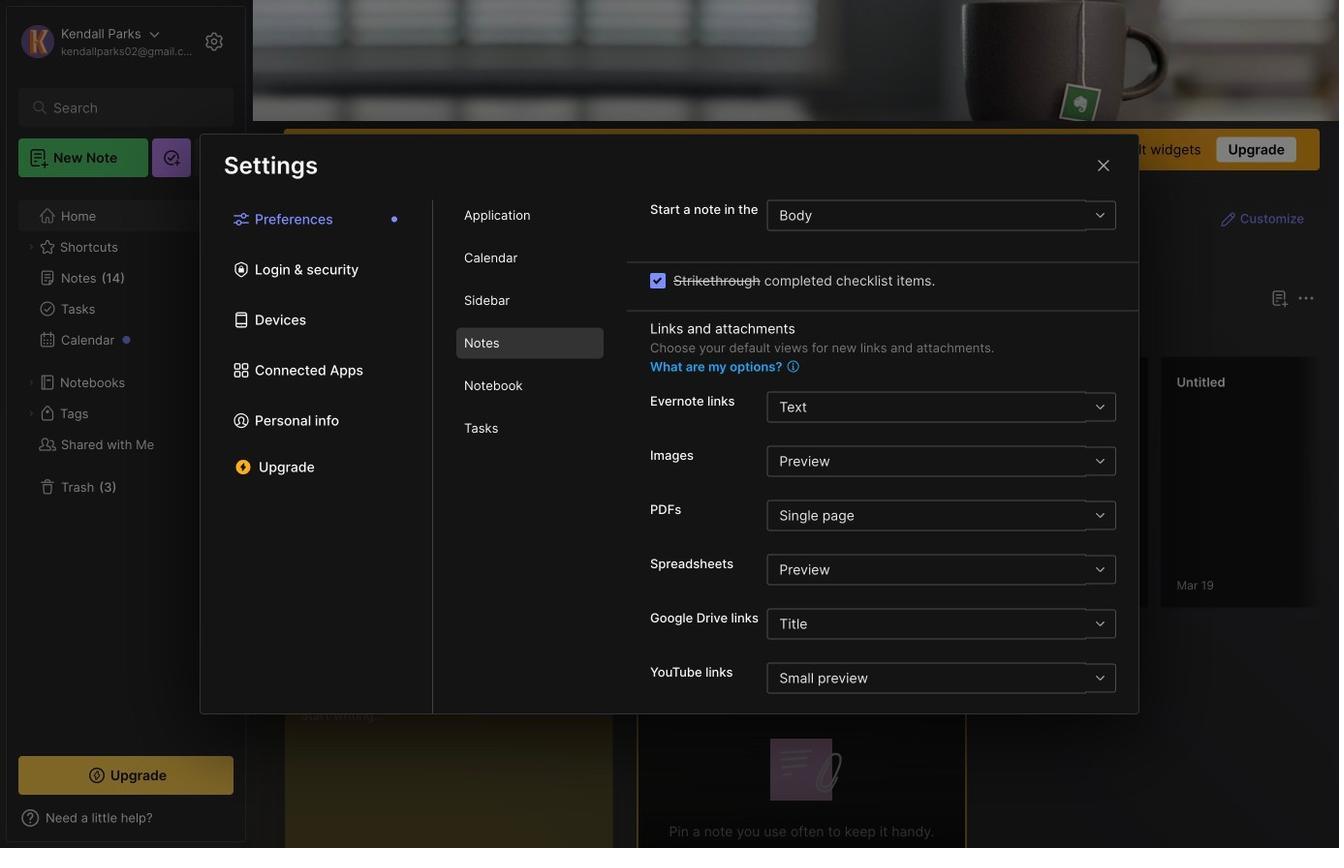 Task type: describe. For each thing, give the bounding box(es) containing it.
Select312 checkbox
[[650, 273, 666, 289]]

Choose default view option for YouTube links field
[[767, 663, 1115, 694]]

Choose default view option for Evernote links field
[[767, 392, 1115, 423]]

Start a new note in the body or title. field
[[767, 200, 1116, 231]]

expand tags image
[[25, 408, 37, 420]]

close image
[[1092, 154, 1115, 177]]

Choose default view option for Spreadsheets field
[[767, 555, 1115, 586]]

main element
[[0, 0, 252, 849]]

Choose default view option for PDFs field
[[767, 501, 1115, 532]]



Task type: locate. For each thing, give the bounding box(es) containing it.
row group
[[637, 357, 1339, 620]]

Choose default view option for Google Drive links field
[[767, 609, 1115, 640]]

tree inside main element
[[7, 189, 245, 739]]

settings image
[[203, 30, 226, 53]]

tab
[[456, 200, 604, 231], [456, 243, 604, 274], [456, 285, 604, 316], [641, 322, 698, 345], [706, 322, 784, 345], [456, 328, 604, 359], [456, 371, 604, 402], [456, 413, 604, 444]]

Search text field
[[53, 99, 208, 117]]

expand notebooks image
[[25, 377, 37, 389]]

none search field inside main element
[[53, 96, 208, 119]]

None search field
[[53, 96, 208, 119]]

Choose default view option for Images field
[[767, 446, 1115, 477]]

tree
[[7, 189, 245, 739]]

tab list
[[201, 200, 433, 714], [433, 200, 627, 714], [641, 322, 1312, 345]]

Start writing… text field
[[300, 691, 612, 849]]



Task type: vqa. For each thing, say whether or not it's contained in the screenshot.
Sort Options field
no



